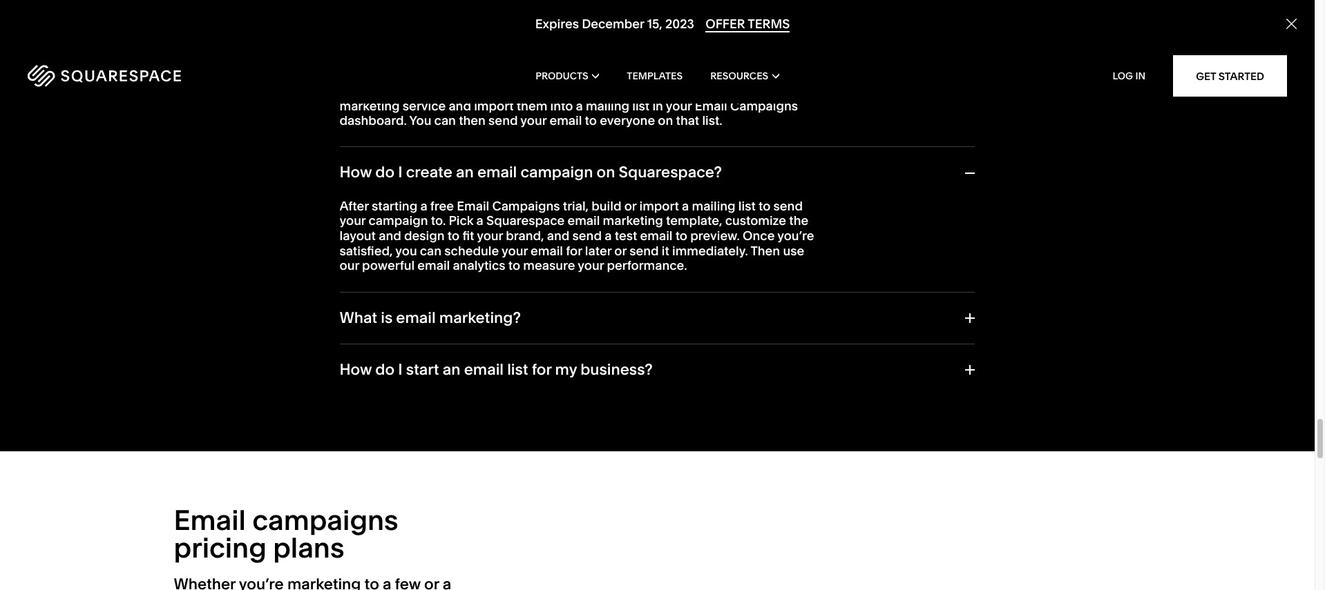 Task type: vqa. For each thing, say whether or not it's contained in the screenshot.
the rightmost "new"
no



Task type: locate. For each thing, give the bounding box(es) containing it.
pick
[[449, 213, 474, 229]]

0 vertical spatial or
[[624, 198, 636, 214]]

an right start
[[443, 361, 460, 379]]

a down the squarespace?
[[682, 198, 689, 214]]

can left then
[[434, 113, 456, 129]]

1 do from the top
[[375, 163, 395, 182]]

email down the export on the top
[[550, 113, 582, 129]]

for left my
[[532, 361, 552, 379]]

campaigns up brand,
[[492, 198, 560, 214]]

1 horizontal spatial marketing
[[603, 213, 663, 229]]

list inside you can get started with email campaigns at any time by creating a draft. when you're ready to send your campaign, export your contacts from your old email marketing service and import them into a mailing list in your email campaigns dashboard. you can then send your email to everyone on that list.
[[632, 98, 650, 114]]

2 how from the top
[[340, 361, 372, 379]]

campaign inside after starting a free email campaigns trial, build or import a mailing list to send your campaign to. pick a squarespace email marketing template, customize the layout and design to fit your brand, and send a test email to preview. once you're satisfied, you can schedule your email for later or send it immediately. then use our powerful email analytics to measure your performance.
[[369, 213, 428, 229]]

any
[[605, 68, 626, 84]]

send up then
[[431, 83, 460, 99]]

0 horizontal spatial you
[[340, 68, 362, 84]]

email up squarespace
[[477, 163, 517, 182]]

0 horizontal spatial mailing
[[586, 98, 629, 114]]

0 vertical spatial campaign
[[520, 163, 593, 182]]

or right the build
[[624, 198, 636, 214]]

import down the squarespace?
[[639, 198, 679, 214]]

1 vertical spatial on
[[597, 163, 615, 182]]

0 horizontal spatial for
[[532, 361, 552, 379]]

1 horizontal spatial campaign
[[520, 163, 593, 182]]

marketing inside after starting a free email campaigns trial, build or import a mailing list to send your campaign to. pick a squarespace email marketing template, customize the layout and design to fit your brand, and send a test email to preview. once you're satisfied, you can schedule your email for later or send it immediately. then use our powerful email analytics to measure your performance.
[[603, 213, 663, 229]]

is
[[381, 309, 393, 327]]

campaign
[[520, 163, 593, 182], [369, 213, 428, 229]]

squarespace logo image
[[28, 65, 181, 87]]

1 vertical spatial you
[[409, 113, 431, 129]]

you can get started with email campaigns at any time by creating a draft. when you're ready to send your campaign, export your contacts from your old email marketing service and import them into a mailing list in your email campaigns dashboard. you can then send your email to everyone on that list.
[[340, 68, 806, 129]]

email right test
[[640, 228, 672, 244]]

use
[[783, 243, 804, 259]]

1 vertical spatial an
[[443, 361, 460, 379]]

0 vertical spatial i
[[398, 163, 402, 182]]

email right is
[[396, 309, 436, 327]]

you're inside you can get started with email campaigns at any time by creating a draft. when you're ready to send your campaign, export your contacts from your old email marketing service and import them into a mailing list in your email campaigns dashboard. you can then send your email to everyone on that list.
[[340, 83, 376, 99]]

campaigns inside after starting a free email campaigns trial, build or import a mailing list to send your campaign to. pick a squarespace email marketing template, customize the layout and design to fit your brand, and send a test email to preview. once you're satisfied, you can schedule your email for later or send it immediately. then use our powerful email analytics to measure your performance.
[[492, 198, 560, 214]]

after
[[340, 198, 369, 214]]

marketing
[[340, 98, 400, 114], [603, 213, 663, 229]]

0 vertical spatial for
[[566, 243, 582, 259]]

trial,
[[563, 198, 589, 214]]

1 vertical spatial list
[[738, 198, 756, 214]]

fit
[[462, 228, 474, 244]]

service
[[403, 98, 446, 114]]

a left test
[[605, 228, 612, 244]]

you left the ready
[[340, 68, 362, 84]]

0 vertical spatial marketing
[[340, 98, 400, 114]]

analytics
[[453, 258, 505, 274]]

campaigns
[[520, 68, 588, 84], [730, 98, 798, 114], [492, 198, 560, 214]]

time
[[629, 68, 655, 84]]

can right you
[[420, 243, 442, 259]]

0 vertical spatial on
[[658, 113, 673, 129]]

0 vertical spatial do
[[375, 163, 395, 182]]

1 vertical spatial campaign
[[369, 213, 428, 229]]

1 horizontal spatial import
[[639, 198, 679, 214]]

how up "after"
[[340, 163, 372, 182]]

0 horizontal spatial you're
[[340, 83, 376, 99]]

send right then
[[489, 113, 518, 129]]

i
[[398, 163, 402, 182], [398, 361, 402, 379]]

campaign,
[[492, 83, 554, 99]]

expires december 15, 2023
[[535, 16, 694, 32]]

1 horizontal spatial you're
[[777, 228, 814, 244]]

build
[[592, 198, 621, 214]]

with
[[457, 68, 482, 84]]

1 horizontal spatial you
[[409, 113, 431, 129]]

to.
[[431, 213, 446, 229]]

how for how do i create an email campaign on squarespace?
[[340, 163, 372, 182]]

an for start
[[443, 361, 460, 379]]

you're inside after starting a free email campaigns trial, build or import a mailing list to send your campaign to. pick a squarespace email marketing template, customize the layout and design to fit your brand, and send a test email to preview. once you're satisfied, you can schedule your email for later or send it immediately. then use our powerful email analytics to measure your performance.
[[777, 228, 814, 244]]

mailing up preview.
[[692, 198, 735, 214]]

i left "create"
[[398, 163, 402, 182]]

list left my
[[507, 361, 528, 379]]

do
[[375, 163, 395, 182], [375, 361, 395, 379]]

your up satisfied,
[[340, 213, 366, 229]]

2 horizontal spatial and
[[547, 228, 570, 244]]

1 vertical spatial how
[[340, 361, 372, 379]]

2 i from the top
[[398, 361, 402, 379]]

0 vertical spatial you're
[[340, 83, 376, 99]]

i left start
[[398, 361, 402, 379]]

pricing
[[174, 531, 267, 565]]

terms
[[748, 16, 790, 32]]

on left that
[[658, 113, 673, 129]]

marketing down get in the top left of the page
[[340, 98, 400, 114]]

resources button
[[710, 48, 779, 104]]

and up measure
[[547, 228, 570, 244]]

get started link
[[1173, 55, 1287, 97]]

draft.
[[738, 68, 769, 84]]

2023
[[665, 16, 694, 32]]

then
[[751, 243, 780, 259]]

and up powerful
[[379, 228, 401, 244]]

an
[[456, 163, 474, 182], [443, 361, 460, 379]]

a left the free
[[420, 198, 427, 214]]

you
[[340, 68, 362, 84], [409, 113, 431, 129]]

on
[[658, 113, 673, 129], [597, 163, 615, 182]]

0 horizontal spatial list
[[507, 361, 528, 379]]

to left fit
[[448, 228, 460, 244]]

get
[[1196, 69, 1216, 83]]

do up starting at left
[[375, 163, 395, 182]]

1 horizontal spatial mailing
[[692, 198, 735, 214]]

get started
[[1196, 69, 1264, 83]]

1 vertical spatial you're
[[777, 228, 814, 244]]

what
[[340, 309, 377, 327]]

and down with
[[449, 98, 471, 114]]

satisfied,
[[340, 243, 393, 259]]

1 vertical spatial marketing
[[603, 213, 663, 229]]

1 vertical spatial import
[[639, 198, 679, 214]]

once
[[743, 228, 775, 244]]

you down the ready
[[409, 113, 431, 129]]

an right "create"
[[456, 163, 474, 182]]

later
[[585, 243, 612, 259]]

them
[[517, 98, 547, 114]]

for
[[566, 243, 582, 259], [532, 361, 552, 379]]

list
[[632, 98, 650, 114], [738, 198, 756, 214], [507, 361, 528, 379]]

do left start
[[375, 361, 395, 379]]

do for create
[[375, 163, 395, 182]]

email
[[763, 83, 796, 99], [550, 113, 582, 129], [477, 163, 517, 182], [567, 213, 600, 229], [640, 228, 672, 244], [531, 243, 563, 259], [417, 258, 450, 274], [396, 309, 436, 327], [464, 361, 504, 379]]

0 vertical spatial how
[[340, 163, 372, 182]]

to up once
[[759, 198, 771, 214]]

import left them
[[474, 98, 514, 114]]

import
[[474, 98, 514, 114], [639, 198, 679, 214]]

0 horizontal spatial import
[[474, 98, 514, 114]]

email right old
[[763, 83, 796, 99]]

1 vertical spatial for
[[532, 361, 552, 379]]

you're right once
[[777, 228, 814, 244]]

marketing up it
[[603, 213, 663, 229]]

1 i from the top
[[398, 163, 402, 182]]

0 vertical spatial mailing
[[586, 98, 629, 114]]

layout
[[340, 228, 376, 244]]

plans
[[273, 531, 344, 565]]

you're up dashboard.
[[340, 83, 376, 99]]

you're
[[340, 83, 376, 99], [777, 228, 814, 244]]

a right pick
[[476, 213, 483, 229]]

to down brand,
[[508, 258, 520, 274]]

resources
[[710, 70, 768, 82]]

0 vertical spatial an
[[456, 163, 474, 182]]

15,
[[647, 16, 662, 32]]

2 vertical spatial list
[[507, 361, 528, 379]]

on up the build
[[597, 163, 615, 182]]

1 vertical spatial campaigns
[[730, 98, 798, 114]]

0 horizontal spatial marketing
[[340, 98, 400, 114]]

campaigns
[[252, 503, 398, 537]]

campaign up you
[[369, 213, 428, 229]]

1 vertical spatial mailing
[[692, 198, 735, 214]]

free
[[430, 198, 454, 214]]

to
[[416, 83, 428, 99], [585, 113, 597, 129], [759, 198, 771, 214], [448, 228, 460, 244], [675, 228, 687, 244], [508, 258, 520, 274]]

2 vertical spatial campaigns
[[492, 198, 560, 214]]

into
[[550, 98, 573, 114]]

how down "what"
[[340, 361, 372, 379]]

1 horizontal spatial list
[[632, 98, 650, 114]]

your down resources
[[712, 83, 739, 99]]

1 horizontal spatial for
[[566, 243, 582, 259]]

email down squarespace
[[531, 243, 563, 259]]

1 horizontal spatial and
[[449, 98, 471, 114]]

your
[[463, 83, 489, 99], [598, 83, 624, 99], [712, 83, 739, 99], [666, 98, 692, 114], [520, 113, 547, 129], [340, 213, 366, 229], [477, 228, 503, 244], [502, 243, 528, 259], [578, 258, 604, 274]]

or right later at the left
[[614, 243, 627, 259]]

list left the in
[[632, 98, 650, 114]]

campaign up trial,
[[520, 163, 593, 182]]

email down marketing?
[[464, 361, 504, 379]]

email inside after starting a free email campaigns trial, build or import a mailing list to send your campaign to. pick a squarespace email marketing template, customize the layout and design to fit your brand, and send a test email to preview. once you're satisfied, you can schedule your email for later or send it immediately. then use our powerful email analytics to measure your performance.
[[457, 198, 489, 214]]

send
[[431, 83, 460, 99], [489, 113, 518, 129], [773, 198, 803, 214], [572, 228, 602, 244], [629, 243, 659, 259]]

my
[[555, 361, 577, 379]]

contacts
[[627, 83, 679, 99]]

preview.
[[690, 228, 740, 244]]

i for create
[[398, 163, 402, 182]]

2 do from the top
[[375, 361, 395, 379]]

1 vertical spatial do
[[375, 361, 395, 379]]

campaigns up into
[[520, 68, 588, 84]]

or
[[624, 198, 636, 214], [614, 243, 627, 259]]

your up then
[[463, 83, 489, 99]]

can
[[364, 68, 386, 84], [434, 113, 456, 129], [420, 243, 442, 259]]

1 how from the top
[[340, 163, 372, 182]]

a
[[728, 68, 735, 84], [576, 98, 583, 114], [420, 198, 427, 214], [682, 198, 689, 214], [476, 213, 483, 229], [605, 228, 612, 244]]

send left it
[[629, 243, 659, 259]]

for left later at the left
[[566, 243, 582, 259]]

it
[[662, 243, 669, 259]]

0 vertical spatial campaigns
[[520, 68, 588, 84]]

0 horizontal spatial campaign
[[369, 213, 428, 229]]

list up once
[[738, 198, 756, 214]]

products
[[536, 70, 588, 82]]

0 vertical spatial list
[[632, 98, 650, 114]]

create
[[406, 163, 452, 182]]

can left get in the top left of the page
[[364, 68, 386, 84]]

2 vertical spatial can
[[420, 243, 442, 259]]

how
[[340, 163, 372, 182], [340, 361, 372, 379]]

marketing?
[[439, 309, 521, 327]]

1 horizontal spatial on
[[658, 113, 673, 129]]

a right into
[[576, 98, 583, 114]]

0 vertical spatial import
[[474, 98, 514, 114]]

test
[[615, 228, 637, 244]]

1 vertical spatial i
[[398, 361, 402, 379]]

campaigns down the "draft."
[[730, 98, 798, 114]]

mailing down any
[[586, 98, 629, 114]]

do for start
[[375, 361, 395, 379]]

2 horizontal spatial list
[[738, 198, 756, 214]]

and
[[449, 98, 471, 114], [379, 228, 401, 244], [547, 228, 570, 244]]

what is email marketing?
[[340, 309, 521, 327]]



Task type: describe. For each thing, give the bounding box(es) containing it.
squarespace?
[[619, 163, 722, 182]]

then
[[459, 113, 486, 129]]

get
[[389, 68, 409, 84]]

send down trial,
[[572, 228, 602, 244]]

that
[[676, 113, 699, 129]]

0 horizontal spatial on
[[597, 163, 615, 182]]

immediately.
[[672, 243, 748, 259]]

ready
[[379, 83, 413, 99]]

powerful
[[362, 258, 415, 274]]

a left the "draft."
[[728, 68, 735, 84]]

log             in link
[[1113, 70, 1146, 82]]

in
[[652, 98, 663, 114]]

your right measure
[[578, 258, 604, 274]]

email down design
[[417, 258, 450, 274]]

the
[[789, 213, 808, 229]]

how for how do i start an email list for my business?
[[340, 361, 372, 379]]

when
[[771, 68, 806, 84]]

dashboard.
[[340, 113, 407, 129]]

import inside after starting a free email campaigns trial, build or import a mailing list to send your campaign to. pick a squarespace email marketing template, customize the layout and design to fit your brand, and send a test email to preview. once you're satisfied, you can schedule your email for later or send it immediately. then use our powerful email analytics to measure your performance.
[[639, 198, 679, 214]]

brand,
[[506, 228, 544, 244]]

your up everyone
[[598, 83, 624, 99]]

to right the ready
[[416, 83, 428, 99]]

business?
[[580, 361, 653, 379]]

creating
[[675, 68, 725, 84]]

how do i create an email campaign on squarespace?
[[340, 163, 722, 182]]

how do i start an email list for my business?
[[340, 361, 653, 379]]

after starting a free email campaigns trial, build or import a mailing list to send your campaign to. pick a squarespace email marketing template, customize the layout and design to fit your brand, and send a test email to preview. once you're satisfied, you can schedule your email for later or send it immediately. then use our powerful email analytics to measure your performance.
[[340, 198, 814, 274]]

to right into
[[585, 113, 597, 129]]

log             in
[[1113, 70, 1146, 82]]

starting
[[372, 198, 417, 214]]

mailing inside after starting a free email campaigns trial, build or import a mailing list to send your campaign to. pick a squarespace email marketing template, customize the layout and design to fit your brand, and send a test email to preview. once you're satisfied, you can schedule your email for later or send it immediately. then use our powerful email analytics to measure your performance.
[[692, 198, 735, 214]]

and inside you can get started with email campaigns at any time by creating a draft. when you're ready to send your campaign, export your contacts from your old email marketing service and import them into a mailing list in your email campaigns dashboard. you can then send your email to everyone on that list.
[[449, 98, 471, 114]]

everyone
[[600, 113, 655, 129]]

start
[[406, 361, 439, 379]]

expires
[[535, 16, 579, 32]]

squarespace
[[486, 213, 565, 229]]

templates
[[627, 70, 683, 82]]

your right the in
[[666, 98, 692, 114]]

on inside you can get started with email campaigns at any time by creating a draft. when you're ready to send your campaign, export your contacts from your old email marketing service and import them into a mailing list in your email campaigns dashboard. you can then send your email to everyone on that list.
[[658, 113, 673, 129]]

started
[[1218, 69, 1264, 83]]

1 vertical spatial or
[[614, 243, 627, 259]]

your down squarespace
[[502, 243, 528, 259]]

1 vertical spatial can
[[434, 113, 456, 129]]

performance.
[[607, 258, 687, 274]]

export
[[557, 83, 596, 99]]

our
[[340, 258, 359, 274]]

templates link
[[627, 48, 683, 104]]

log
[[1113, 70, 1133, 82]]

december
[[582, 16, 644, 32]]

offer terms
[[705, 16, 790, 32]]

design
[[404, 228, 445, 244]]

you
[[395, 243, 417, 259]]

products button
[[536, 48, 599, 104]]

email inside email campaigns pricing plans
[[174, 503, 246, 537]]

started
[[412, 68, 454, 84]]

an for create
[[456, 163, 474, 182]]

0 vertical spatial can
[[364, 68, 386, 84]]

email campaigns pricing plans
[[174, 503, 398, 565]]

mailing inside you can get started with email campaigns at any time by creating a draft. when you're ready to send your campaign, export your contacts from your old email marketing service and import them into a mailing list in your email campaigns dashboard. you can then send your email to everyone on that list.
[[586, 98, 629, 114]]

squarespace logo link
[[28, 65, 280, 87]]

list inside after starting a free email campaigns trial, build or import a mailing list to send your campaign to. pick a squarespace email marketing template, customize the layout and design to fit your brand, and send a test email to preview. once you're satisfied, you can schedule your email for later or send it immediately. then use our powerful email analytics to measure your performance.
[[738, 198, 756, 214]]

email up later at the left
[[567, 213, 600, 229]]

template,
[[666, 213, 722, 229]]

list.
[[702, 113, 722, 129]]

marketing inside you can get started with email campaigns at any time by creating a draft. when you're ready to send your campaign, export your contacts from your old email marketing service and import them into a mailing list in your email campaigns dashboard. you can then send your email to everyone on that list.
[[340, 98, 400, 114]]

0 horizontal spatial and
[[379, 228, 401, 244]]

offer terms link
[[705, 16, 790, 33]]

import inside you can get started with email campaigns at any time by creating a draft. when you're ready to send your campaign, export your contacts from your old email marketing service and import them into a mailing list in your email campaigns dashboard. you can then send your email to everyone on that list.
[[474, 98, 514, 114]]

send up once
[[773, 198, 803, 214]]

measure
[[523, 258, 575, 274]]

0 vertical spatial you
[[340, 68, 362, 84]]

from
[[682, 83, 710, 99]]

your down campaign,
[[520, 113, 547, 129]]

i for start
[[398, 361, 402, 379]]

by
[[658, 68, 672, 84]]

can inside after starting a free email campaigns trial, build or import a mailing list to send your campaign to. pick a squarespace email marketing template, customize the layout and design to fit your brand, and send a test email to preview. once you're satisfied, you can schedule your email for later or send it immediately. then use our powerful email analytics to measure your performance.
[[420, 243, 442, 259]]

your right fit
[[477, 228, 503, 244]]

at
[[591, 68, 602, 84]]

to right it
[[675, 228, 687, 244]]

offer
[[705, 16, 745, 32]]

in
[[1135, 70, 1146, 82]]

customize
[[725, 213, 786, 229]]

schedule
[[444, 243, 499, 259]]

old
[[741, 83, 760, 99]]

for inside after starting a free email campaigns trial, build or import a mailing list to send your campaign to. pick a squarespace email marketing template, customize the layout and design to fit your brand, and send a test email to preview. once you're satisfied, you can schedule your email for later or send it immediately. then use our powerful email analytics to measure your performance.
[[566, 243, 582, 259]]



